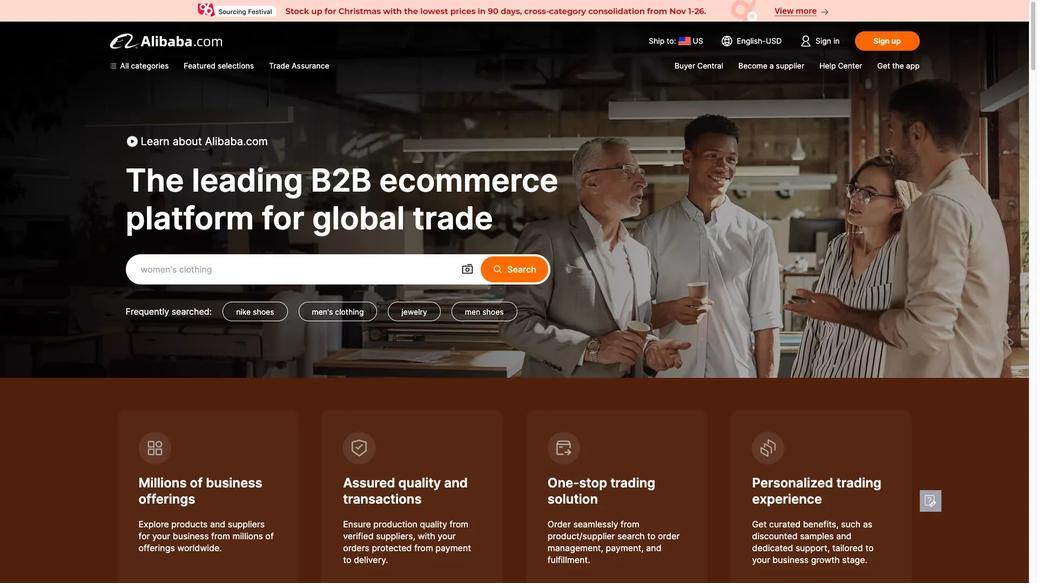 Task type: locate. For each thing, give the bounding box(es) containing it.
men
[[465, 307, 480, 317]]

0 vertical spatial business
[[206, 475, 262, 491]]

0 vertical spatial get
[[877, 61, 890, 70]]

supplier
[[776, 61, 804, 70]]

shoes right men
[[482, 307, 504, 317]]

and
[[444, 475, 468, 491], [210, 519, 225, 530], [836, 531, 852, 542], [646, 543, 661, 554]]

0 horizontal spatial trading
[[610, 475, 655, 491]]

0 horizontal spatial to
[[343, 555, 351, 566]]

products
[[171, 519, 208, 530]]

1 horizontal spatial your
[[438, 531, 456, 542]]

shoes right nike
[[253, 307, 274, 317]]

1 vertical spatial to
[[865, 543, 874, 554]]

sign in
[[816, 36, 840, 45]]

1 horizontal spatial for
[[262, 199, 304, 237]]

featured selections
[[184, 61, 254, 70]]

get up discounted
[[752, 519, 767, 530]]

0 vertical spatial for
[[262, 199, 304, 237]]

to up stage.
[[865, 543, 874, 554]]

0 vertical spatial offerings
[[139, 492, 195, 507]]

0 horizontal spatial for
[[139, 531, 150, 542]]

offerings down 'millions'
[[139, 492, 195, 507]]

1 vertical spatial business
[[173, 531, 209, 542]]

sign up
[[873, 36, 901, 45]]

support,
[[796, 543, 830, 554]]

quality up transactions
[[398, 475, 441, 491]]

trading
[[610, 475, 655, 491], [836, 475, 881, 491]]

business
[[206, 475, 262, 491], [173, 531, 209, 542], [773, 555, 809, 566]]


[[461, 263, 474, 276]]

product/supplier
[[548, 531, 615, 542]]

payment,
[[606, 543, 644, 554]]

1 shoes from the left
[[253, 307, 274, 317]]

business down dedicated
[[773, 555, 809, 566]]

get curated benefits, such as discounted samples and dedicated support, tailored to your business growth stage.
[[752, 519, 874, 566]]

personalized trading experience
[[752, 475, 881, 507]]

sign left up
[[873, 36, 890, 45]]

nike
[[236, 307, 251, 317]]

1 vertical spatial quality
[[420, 519, 447, 530]]

1 vertical spatial offerings
[[139, 543, 175, 554]]

1 horizontal spatial get
[[877, 61, 890, 70]]

leading
[[192, 161, 303, 199]]

your inside explore products and suppliers for your business from millions of offerings worldwide.
[[152, 531, 170, 542]]

from inside explore products and suppliers for your business from millions of offerings worldwide.
[[211, 531, 230, 542]]

tailored
[[832, 543, 863, 554]]

1 horizontal spatial to
[[647, 531, 655, 542]]

2 offerings from the top
[[139, 543, 175, 554]]

quality inside ensure production quality from verified suppliers, with your orders protected from payment to delivery.
[[420, 519, 447, 530]]

0 vertical spatial to
[[647, 531, 655, 542]]

from up worldwide.
[[211, 531, 230, 542]]

0 horizontal spatial of
[[190, 475, 203, 491]]

ecommerce
[[379, 161, 558, 199]]

worldwide.
[[177, 543, 222, 554]]

sign for sign up
[[873, 36, 890, 45]]

1 sign from the left
[[816, 36, 831, 45]]

for up 'women's clothing' text field
[[262, 199, 304, 237]]

1 offerings from the top
[[139, 492, 195, 507]]

growth
[[811, 555, 840, 566]]

delivery.
[[354, 555, 388, 566]]

and inside assured quality and transactions
[[444, 475, 468, 491]]

business down products
[[173, 531, 209, 542]]

jewelry link
[[388, 302, 441, 321]]

fulfillment.
[[548, 555, 590, 566]]

for
[[262, 199, 304, 237], [139, 531, 150, 542]]

order
[[548, 519, 571, 530]]

ensure
[[343, 519, 371, 530]]

to left the order at the bottom right of page
[[647, 531, 655, 542]]

offerings inside explore products and suppliers for your business from millions of offerings worldwide.
[[139, 543, 175, 554]]

sign
[[816, 36, 831, 45], [873, 36, 890, 45]]

solution
[[548, 492, 598, 507]]

clothing
[[335, 307, 364, 317]]

0 horizontal spatial your
[[152, 531, 170, 542]]

business inside the get curated benefits, such as discounted samples and dedicated support, tailored to your business growth stage.
[[773, 555, 809, 566]]

for down explore
[[139, 531, 150, 542]]

1 horizontal spatial sign
[[873, 36, 890, 45]]

trading right stop
[[610, 475, 655, 491]]

2 horizontal spatial to
[[865, 543, 874, 554]]

discounted
[[752, 531, 798, 542]]

of
[[190, 475, 203, 491], [265, 531, 274, 542]]

1 trading from the left
[[610, 475, 655, 491]]

trading inside the "one-stop trading solution"
[[610, 475, 655, 491]]

2 trading from the left
[[836, 475, 881, 491]]

of right 'millions'
[[190, 475, 203, 491]]

curated
[[769, 519, 801, 530]]

and inside the get curated benefits, such as discounted samples and dedicated support, tailored to your business growth stage.
[[836, 531, 852, 542]]

1 horizontal spatial trading
[[836, 475, 881, 491]]

quality up the with
[[420, 519, 447, 530]]

1 vertical spatial for
[[139, 531, 150, 542]]

sign for sign in
[[816, 36, 831, 45]]

to down orders
[[343, 555, 351, 566]]

your down dedicated
[[752, 555, 770, 566]]

2 sign from the left
[[873, 36, 890, 45]]

from
[[450, 519, 468, 530], [621, 519, 639, 530], [211, 531, 230, 542], [414, 543, 433, 554]]

english-
[[737, 36, 766, 45]]

dedicated
[[752, 543, 793, 554]]

get left the
[[877, 61, 890, 70]]

2 horizontal spatial your
[[752, 555, 770, 566]]

get
[[877, 61, 890, 70], [752, 519, 767, 530]]

men shoes link
[[451, 302, 517, 321]]

selections
[[218, 61, 254, 70]]

experience
[[752, 492, 822, 507]]

your up payment
[[438, 531, 456, 542]]

millions
[[139, 475, 187, 491]]

0 horizontal spatial sign
[[816, 36, 831, 45]]

of inside the millions of business offerings
[[190, 475, 203, 491]]

1 vertical spatial get
[[752, 519, 767, 530]]

offerings down explore
[[139, 543, 175, 554]]

1 horizontal spatial shoes
[[482, 307, 504, 317]]

quality
[[398, 475, 441, 491], [420, 519, 447, 530]]

to inside order seamlessly from product/supplier search to order management, payment, and fulfillment.
[[647, 531, 655, 542]]

0 vertical spatial of
[[190, 475, 203, 491]]

2 shoes from the left
[[482, 307, 504, 317]]

personalized
[[752, 475, 833, 491]]

1 vertical spatial of
[[265, 531, 274, 542]]

men's
[[312, 307, 333, 317]]

frequently
[[126, 306, 169, 317]]

trading up such
[[836, 475, 881, 491]]

women's clothing text field
[[141, 260, 446, 279]]

get inside the get curated benefits, such as discounted samples and dedicated support, tailored to your business growth stage.
[[752, 519, 767, 530]]

your inside the get curated benefits, such as discounted samples and dedicated support, tailored to your business growth stage.
[[752, 555, 770, 566]]

shoes for nike shoes
[[253, 307, 274, 317]]

sign left in
[[816, 36, 831, 45]]

of right millions
[[265, 531, 274, 542]]

your down explore
[[152, 531, 170, 542]]

your
[[152, 531, 170, 542], [438, 531, 456, 542], [752, 555, 770, 566]]

0 horizontal spatial shoes
[[253, 307, 274, 317]]

1 horizontal spatial of
[[265, 531, 274, 542]]

of inside explore products and suppliers for your business from millions of offerings worldwide.
[[265, 531, 274, 542]]

get the app
[[877, 61, 920, 70]]

0 horizontal spatial get
[[752, 519, 767, 530]]

business up suppliers
[[206, 475, 262, 491]]

0 vertical spatial quality
[[398, 475, 441, 491]]

transactions
[[343, 492, 422, 507]]

2 vertical spatial business
[[773, 555, 809, 566]]

feedback image
[[924, 495, 937, 508]]

2 vertical spatial to
[[343, 555, 351, 566]]

from up search
[[621, 519, 639, 530]]

shoes
[[253, 307, 274, 317], [482, 307, 504, 317]]

explore
[[139, 519, 169, 530]]

nike shoes
[[236, 307, 274, 317]]



Task type: vqa. For each thing, say whether or not it's contained in the screenshot.
such on the bottom right of the page
yes



Task type: describe. For each thing, give the bounding box(es) containing it.
to inside ensure production quality from verified suppliers, with your orders protected from payment to delivery.
[[343, 555, 351, 566]]

protected
[[372, 543, 412, 554]]

millions of business offerings
[[139, 475, 262, 507]]

payment
[[435, 543, 471, 554]]

offerings inside the millions of business offerings
[[139, 492, 195, 507]]

shoes for men shoes
[[482, 307, 504, 317]]

such
[[841, 519, 861, 530]]

ship to:
[[649, 36, 676, 45]]

for inside the leading b2b ecommerce platform for global trade
[[262, 199, 304, 237]]

usd
[[766, 36, 782, 45]]

assured quality and transactions
[[343, 475, 468, 507]]

search
[[507, 264, 536, 275]]

to:
[[667, 36, 676, 45]]

suppliers
[[228, 519, 265, 530]]

management,
[[548, 543, 603, 554]]

for inside explore products and suppliers for your business from millions of offerings worldwide.
[[139, 531, 150, 542]]

get for get curated benefits, such as discounted samples and dedicated support, tailored to your business growth stage.
[[752, 519, 767, 530]]

assured
[[343, 475, 395, 491]]

the leading b2b ecommerce platform for global trade
[[126, 161, 558, 237]]

b2b
[[311, 161, 372, 199]]

featured
[[184, 61, 216, 70]]

up
[[892, 36, 901, 45]]

business inside the millions of business offerings
[[206, 475, 262, 491]]

the
[[892, 61, 904, 70]]

become
[[738, 61, 767, 70]]

search
[[617, 531, 645, 542]]

get for get the app
[[877, 61, 890, 70]]

trade assurance
[[269, 61, 329, 70]]

from up payment
[[450, 519, 468, 530]]

stage.
[[842, 555, 867, 566]]

learn about alibaba.com
[[141, 135, 268, 148]]

and inside order seamlessly from product/supplier search to order management, payment, and fulfillment.
[[646, 543, 661, 554]]

all
[[120, 61, 129, 70]]

assurance
[[292, 61, 329, 70]]

order
[[658, 531, 680, 542]]

alibaba.com
[[205, 135, 268, 148]]

searched:
[[172, 306, 212, 317]]

with
[[418, 531, 435, 542]]

central
[[697, 61, 723, 70]]

orders
[[343, 543, 369, 554]]

learn
[[141, 135, 170, 148]]

app
[[906, 61, 920, 70]]

frequently searched:
[[126, 306, 212, 317]]

men's clothing link
[[298, 302, 377, 321]]

buyer
[[675, 61, 695, 70]]

suppliers,
[[376, 531, 415, 542]]

platform
[[126, 199, 254, 237]]


[[492, 264, 503, 275]]

order seamlessly from product/supplier search to order management, payment, and fulfillment.
[[548, 519, 680, 566]]

men shoes
[[465, 307, 504, 317]]

as
[[863, 519, 872, 530]]

help center
[[819, 61, 862, 70]]

english-usd
[[737, 36, 782, 45]]

quality inside assured quality and transactions
[[398, 475, 441, 491]]

nike shoes link
[[223, 302, 288, 321]]

us
[[693, 36, 703, 45]]

global
[[312, 199, 405, 237]]

ensure production quality from verified suppliers, with your orders protected from payment to delivery.
[[343, 519, 471, 566]]

about
[[173, 135, 202, 148]]

a
[[770, 61, 774, 70]]

 search
[[492, 264, 536, 275]]

jewelry
[[402, 307, 427, 317]]

trading inside personalized trading experience
[[836, 475, 881, 491]]

seamlessly
[[573, 519, 618, 530]]

from down the with
[[414, 543, 433, 554]]

one-stop trading solution
[[548, 475, 655, 507]]

samples
[[800, 531, 834, 542]]

millions
[[233, 531, 263, 542]]

help
[[819, 61, 836, 70]]

business inside explore products and suppliers for your business from millions of offerings worldwide.
[[173, 531, 209, 542]]

buyer central
[[675, 61, 723, 70]]

explore products and suppliers for your business from millions of offerings worldwide.
[[139, 519, 274, 554]]

trade
[[269, 61, 290, 70]]

categories
[[131, 61, 169, 70]]

and inside explore products and suppliers for your business from millions of offerings worldwide.
[[210, 519, 225, 530]]

one-
[[548, 475, 579, 491]]

trade
[[413, 199, 493, 237]]

center
[[838, 61, 862, 70]]

your inside ensure production quality from verified suppliers, with your orders protected from payment to delivery.
[[438, 531, 456, 542]]

from inside order seamlessly from product/supplier search to order management, payment, and fulfillment.
[[621, 519, 639, 530]]

the
[[126, 161, 184, 199]]

all categories
[[120, 61, 169, 70]]

to inside the get curated benefits, such as discounted samples and dedicated support, tailored to your business growth stage.
[[865, 543, 874, 554]]

benefits,
[[803, 519, 839, 530]]

verified
[[343, 531, 374, 542]]

stop
[[579, 475, 607, 491]]

in
[[833, 36, 840, 45]]

ship
[[649, 36, 665, 45]]



